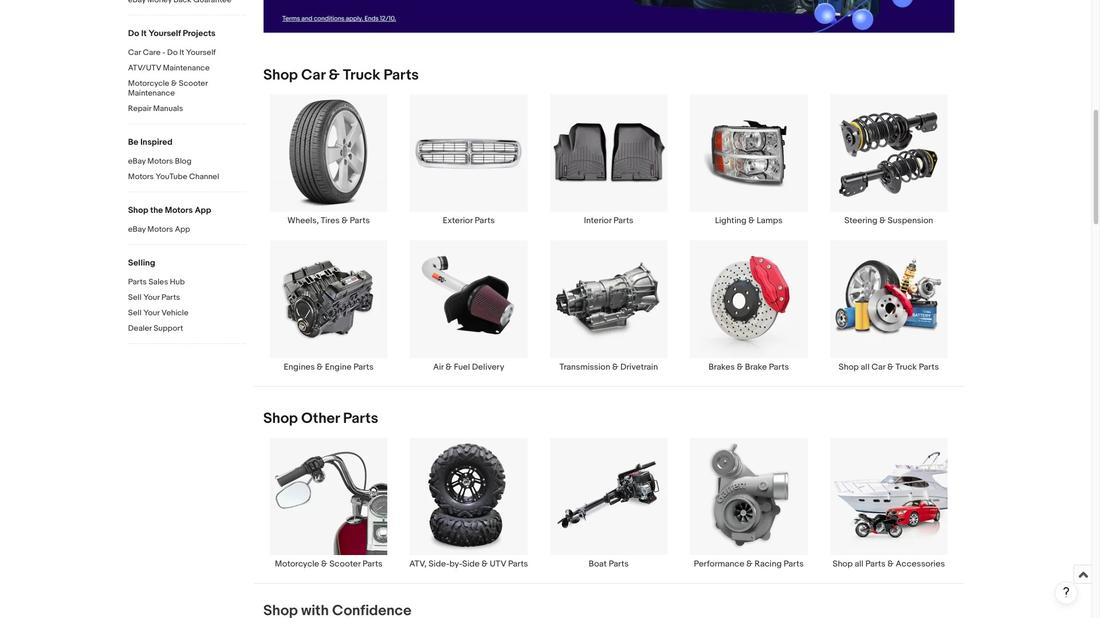 Task type: describe. For each thing, give the bounding box(es) containing it.
exterior parts link
[[399, 94, 539, 227]]

engine
[[325, 362, 352, 373]]

transmission & drivetrain link
[[539, 240, 679, 373]]

car inside car care - do it yourself atv/utv maintenance motorcycle & scooter maintenance repair manuals
[[128, 48, 141, 57]]

motors left the 'youtube'
[[128, 172, 154, 182]]

0 vertical spatial truck
[[343, 67, 380, 84]]

inspired
[[140, 137, 173, 148]]

sell your parts link
[[128, 293, 246, 304]]

transmission
[[560, 362, 610, 373]]

shop for shop all parts & accessories
[[833, 559, 853, 570]]

it inside car care - do it yourself atv/utv maintenance motorcycle & scooter maintenance repair manuals
[[179, 48, 184, 57]]

utv
[[490, 559, 506, 570]]

engines & engine parts
[[284, 362, 374, 373]]

ebay motors app link
[[128, 225, 246, 236]]

motorcycle & scooter parts link
[[259, 438, 399, 570]]

0 vertical spatial it
[[141, 28, 147, 39]]

dealer support link
[[128, 324, 246, 335]]

brake
[[745, 362, 767, 373]]

shop other parts
[[263, 410, 378, 428]]

boat
[[589, 559, 607, 570]]

1 sell from the top
[[128, 293, 142, 303]]

ebay motors blog link
[[128, 156, 246, 167]]

parts sales hub sell your parts sell your vehicle dealer support
[[128, 277, 188, 333]]

0 vertical spatial maintenance
[[163, 63, 210, 73]]

brakes & brake parts link
[[679, 240, 819, 373]]

interior parts link
[[539, 94, 679, 227]]

all for car
[[861, 362, 870, 373]]

ebay motors blog motors youtube channel
[[128, 156, 219, 182]]

motorcycle & scooter maintenance link
[[128, 79, 246, 99]]

shop for shop all car & truck parts
[[839, 362, 859, 373]]

performance & racing parts link
[[679, 438, 819, 570]]

racing
[[755, 559, 782, 570]]

manuals
[[153, 104, 183, 113]]

0 vertical spatial app
[[195, 205, 211, 216]]

help, opens dialogs image
[[1061, 587, 1072, 599]]

shop the motors app
[[128, 205, 211, 216]]

do inside car care - do it yourself atv/utv maintenance motorcycle & scooter maintenance repair manuals
[[167, 48, 178, 57]]

exterior
[[443, 216, 473, 227]]

performance
[[694, 559, 745, 570]]

suspension
[[888, 216, 933, 227]]

parts sales hub link
[[128, 277, 246, 288]]

lighting
[[715, 216, 747, 227]]

performance & racing parts
[[694, 559, 804, 570]]

shop car & truck parts
[[263, 67, 419, 84]]

parts inside "link"
[[866, 559, 886, 570]]

ebay for ebay motors app
[[128, 225, 146, 234]]

shop for shop other parts
[[263, 410, 298, 428]]

shop all car & truck parts link
[[819, 240, 959, 373]]

& inside car care - do it yourself atv/utv maintenance motorcycle & scooter maintenance repair manuals
[[171, 79, 177, 88]]

fuel
[[454, 362, 470, 373]]

motorcycle & scooter parts
[[275, 559, 383, 570]]

1 horizontal spatial car
[[301, 67, 325, 84]]

2 horizontal spatial car
[[872, 362, 886, 373]]

steering & suspension link
[[819, 94, 959, 227]]

sell your vehicle link
[[128, 308, 246, 319]]

atv,
[[409, 559, 427, 570]]

shop all parts & accessories
[[833, 559, 945, 570]]

the
[[150, 205, 163, 216]]

1 vertical spatial maintenance
[[128, 88, 175, 98]]

brakes & brake parts
[[709, 362, 789, 373]]

ebay for ebay motors blog motors youtube channel
[[128, 156, 146, 166]]

projects
[[183, 28, 216, 39]]

do it yourself projects
[[128, 28, 216, 39]]

wheels, tires & parts
[[288, 216, 370, 227]]

car care - do it yourself link
[[128, 48, 246, 58]]

youtube
[[156, 172, 187, 182]]

all for parts
[[855, 559, 864, 570]]

be
[[128, 137, 138, 148]]

ebay motors app
[[128, 225, 190, 234]]



Task type: vqa. For each thing, say whether or not it's contained in the screenshot.
the rightmost Yourself
yes



Task type: locate. For each thing, give the bounding box(es) containing it.
0 horizontal spatial it
[[141, 28, 147, 39]]

drivetrain
[[620, 362, 658, 373]]

1 vertical spatial motorcycle
[[275, 559, 319, 570]]

it up atv/utv maintenance link
[[179, 48, 184, 57]]

motors up ebay motors app link in the top left of the page
[[165, 205, 193, 216]]

tires
[[321, 216, 340, 227]]

motorcycle
[[128, 79, 169, 88], [275, 559, 319, 570]]

steering
[[844, 216, 878, 227]]

0 vertical spatial sell
[[128, 293, 142, 303]]

your down sales in the left top of the page
[[143, 293, 160, 303]]

app
[[195, 205, 211, 216], [175, 225, 190, 234]]

care
[[143, 48, 161, 57]]

0 vertical spatial motorcycle
[[128, 79, 169, 88]]

vehicle
[[161, 308, 188, 318]]

motors up the 'youtube'
[[147, 156, 173, 166]]

all inside 'shop all car & truck parts' link
[[861, 362, 870, 373]]

do up atv/utv on the left top of page
[[128, 28, 139, 39]]

0 horizontal spatial app
[[175, 225, 190, 234]]

0 horizontal spatial car
[[128, 48, 141, 57]]

accessories
[[896, 559, 945, 570]]

0 vertical spatial scooter
[[179, 79, 208, 88]]

do right -
[[167, 48, 178, 57]]

1 vertical spatial your
[[143, 308, 160, 318]]

1 vertical spatial do
[[167, 48, 178, 57]]

shop inside "link"
[[833, 559, 853, 570]]

do
[[128, 28, 139, 39], [167, 48, 178, 57]]

1 vertical spatial truck
[[896, 362, 917, 373]]

all
[[861, 362, 870, 373], [855, 559, 864, 570]]

0 vertical spatial all
[[861, 362, 870, 373]]

maintenance
[[163, 63, 210, 73], [128, 88, 175, 98]]

hub
[[170, 277, 185, 287]]

ebay inside ebay motors blog motors youtube channel
[[128, 156, 146, 166]]

wheels, tires & parts link
[[259, 94, 399, 227]]

2 ebay from the top
[[128, 225, 146, 234]]

brakes
[[709, 362, 735, 373]]

1 ebay from the top
[[128, 156, 146, 166]]

2 your from the top
[[143, 308, 160, 318]]

it
[[141, 28, 147, 39], [179, 48, 184, 57]]

air & fuel delivery link
[[399, 240, 539, 373]]

ebay up the 'selling'
[[128, 225, 146, 234]]

1 vertical spatial ebay
[[128, 225, 146, 234]]

motors
[[147, 156, 173, 166], [128, 172, 154, 182], [165, 205, 193, 216], [147, 225, 173, 234]]

atv, side-by-side & utv parts
[[409, 559, 528, 570]]

truck inside 'shop all car & truck parts' link
[[896, 362, 917, 373]]

app down shop the motors app at the top of the page
[[175, 225, 190, 234]]

1 your from the top
[[143, 293, 160, 303]]

steering & suspension
[[844, 216, 933, 227]]

0 horizontal spatial do
[[128, 28, 139, 39]]

lamps
[[757, 216, 783, 227]]

1 horizontal spatial scooter
[[329, 559, 361, 570]]

None text field
[[263, 0, 954, 33]]

lighting & lamps link
[[679, 94, 819, 227]]

0 horizontal spatial scooter
[[179, 79, 208, 88]]

0 horizontal spatial yourself
[[149, 28, 181, 39]]

support
[[154, 324, 183, 333]]

engines & engine parts link
[[259, 240, 399, 373]]

motors youtube channel link
[[128, 172, 246, 183]]

blog
[[175, 156, 192, 166]]

1 vertical spatial it
[[179, 48, 184, 57]]

car
[[128, 48, 141, 57], [301, 67, 325, 84], [872, 362, 886, 373]]

selling
[[128, 258, 155, 269]]

interior
[[584, 216, 612, 227]]

yourself
[[149, 28, 181, 39], [186, 48, 216, 57]]

1 vertical spatial sell
[[128, 308, 142, 318]]

wheels,
[[288, 216, 319, 227]]

boat parts link
[[539, 438, 679, 570]]

transmission & drivetrain
[[560, 362, 658, 373]]

dealer
[[128, 324, 152, 333]]

scooter inside car care - do it yourself atv/utv maintenance motorcycle & scooter maintenance repair manuals
[[179, 79, 208, 88]]

2 vertical spatial car
[[872, 362, 886, 373]]

exterior parts
[[443, 216, 495, 227]]

ebay
[[128, 156, 146, 166], [128, 225, 146, 234]]

motorcycle inside car care - do it yourself atv/utv maintenance motorcycle & scooter maintenance repair manuals
[[128, 79, 169, 88]]

enjoy 50% off tire installation image
[[263, 0, 954, 33]]

0 vertical spatial do
[[128, 28, 139, 39]]

yourself down the projects
[[186, 48, 216, 57]]

ebay down be on the left of the page
[[128, 156, 146, 166]]

shop
[[263, 67, 298, 84], [128, 205, 148, 216], [839, 362, 859, 373], [263, 410, 298, 428], [833, 559, 853, 570]]

1 vertical spatial yourself
[[186, 48, 216, 57]]

1 horizontal spatial app
[[195, 205, 211, 216]]

scooter
[[179, 79, 208, 88], [329, 559, 361, 570]]

motors down the on the left top of page
[[147, 225, 173, 234]]

0 vertical spatial your
[[143, 293, 160, 303]]

yourself up -
[[149, 28, 181, 39]]

1 horizontal spatial yourself
[[186, 48, 216, 57]]

engines
[[284, 362, 315, 373]]

delivery
[[472, 362, 504, 373]]

1 vertical spatial all
[[855, 559, 864, 570]]

1 horizontal spatial do
[[167, 48, 178, 57]]

side
[[462, 559, 480, 570]]

repair manuals link
[[128, 104, 246, 115]]

1 vertical spatial app
[[175, 225, 190, 234]]

maintenance down car care - do it yourself link on the left top of page
[[163, 63, 210, 73]]

-
[[162, 48, 165, 57]]

be inspired
[[128, 137, 173, 148]]

1 vertical spatial car
[[301, 67, 325, 84]]

&
[[329, 67, 340, 84], [171, 79, 177, 88], [342, 216, 348, 227], [749, 216, 755, 227], [880, 216, 886, 227], [317, 362, 323, 373], [446, 362, 452, 373], [612, 362, 619, 373], [737, 362, 743, 373], [887, 362, 894, 373], [321, 559, 328, 570], [482, 559, 488, 570], [746, 559, 753, 570], [888, 559, 894, 570]]

by-
[[449, 559, 462, 570]]

0 vertical spatial ebay
[[128, 156, 146, 166]]

boat parts
[[589, 559, 629, 570]]

sell
[[128, 293, 142, 303], [128, 308, 142, 318]]

atv/utv
[[128, 63, 161, 73]]

car care - do it yourself atv/utv maintenance motorcycle & scooter maintenance repair manuals
[[128, 48, 216, 113]]

shop for shop the motors app
[[128, 205, 148, 216]]

maintenance up repair
[[128, 88, 175, 98]]

yourself inside car care - do it yourself atv/utv maintenance motorcycle & scooter maintenance repair manuals
[[186, 48, 216, 57]]

0 vertical spatial car
[[128, 48, 141, 57]]

shop all car & truck parts
[[839, 362, 939, 373]]

repair
[[128, 104, 151, 113]]

shop for shop car & truck parts
[[263, 67, 298, 84]]

interior parts
[[584, 216, 634, 227]]

air & fuel delivery
[[433, 362, 504, 373]]

it up care
[[141, 28, 147, 39]]

1 horizontal spatial it
[[179, 48, 184, 57]]

lighting & lamps
[[715, 216, 783, 227]]

0 vertical spatial yourself
[[149, 28, 181, 39]]

channel
[[189, 172, 219, 182]]

2 sell from the top
[[128, 308, 142, 318]]

shop all parts & accessories link
[[819, 438, 959, 570]]

all inside the shop all parts & accessories "link"
[[855, 559, 864, 570]]

parts
[[384, 67, 419, 84], [350, 216, 370, 227], [475, 216, 495, 227], [614, 216, 634, 227], [128, 277, 147, 287], [161, 293, 180, 303], [354, 362, 374, 373], [769, 362, 789, 373], [919, 362, 939, 373], [343, 410, 378, 428], [363, 559, 383, 570], [508, 559, 528, 570], [609, 559, 629, 570], [784, 559, 804, 570], [866, 559, 886, 570]]

your up dealer at the bottom left of the page
[[143, 308, 160, 318]]

0 horizontal spatial truck
[[343, 67, 380, 84]]

1 vertical spatial scooter
[[329, 559, 361, 570]]

air
[[433, 362, 444, 373]]

other
[[301, 410, 340, 428]]

1 horizontal spatial motorcycle
[[275, 559, 319, 570]]

atv, side-by-side & utv parts link
[[399, 438, 539, 570]]

side-
[[429, 559, 450, 570]]

sales
[[149, 277, 168, 287]]

1 horizontal spatial truck
[[896, 362, 917, 373]]

app up ebay motors app link in the top left of the page
[[195, 205, 211, 216]]

0 horizontal spatial motorcycle
[[128, 79, 169, 88]]

atv/utv maintenance link
[[128, 63, 246, 74]]



